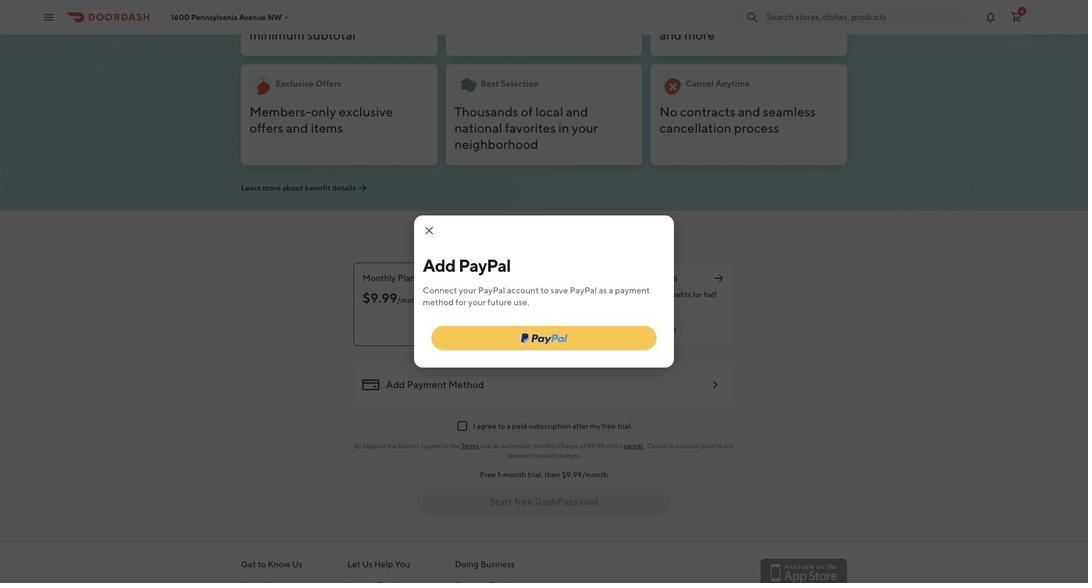 Task type: vqa. For each thing, say whether or not it's contained in the screenshot.
•
no



Task type: locate. For each thing, give the bounding box(es) containing it.
agree up an
[[477, 422, 496, 430]]

and inside thousands of local and national favorites in your neighborhood
[[566, 104, 588, 119]]

1 horizontal spatial in
[[669, 442, 675, 450]]

i up terms at the left bottom of the page
[[473, 422, 475, 430]]

delivery up the on
[[269, 0, 316, 10]]

for inside save with on-demand grocery delivery for your essentials and more
[[709, 11, 726, 26]]

1 vertical spatial account
[[676, 442, 700, 450]]

$0 delivery fee, lower service fees on orders over the minimum subtotal
[[250, 0, 420, 42]]

0 horizontal spatial of
[[521, 104, 533, 119]]

account
[[507, 285, 539, 296], [676, 442, 700, 450]]

best down yearly)
[[496, 325, 513, 333]]

in down 'local'
[[558, 120, 569, 135]]

best up thousands
[[481, 78, 499, 89]]

add
[[423, 255, 455, 276], [386, 379, 405, 390]]

us right let
[[362, 559, 373, 570]]

a
[[609, 285, 613, 296], [507, 422, 511, 430]]

connect
[[423, 285, 457, 296]]

in right .
[[669, 442, 675, 450]]

1 horizontal spatial i
[[473, 422, 475, 430]]

0 horizontal spatial $9.99
[[363, 290, 397, 305]]

members-
[[250, 104, 311, 119]]

0 vertical spatial of
[[521, 104, 533, 119]]

the down lower
[[363, 11, 383, 26]]

any
[[724, 442, 734, 450]]

1 vertical spatial a
[[507, 422, 511, 430]]

with
[[691, 0, 716, 10]]

terms link
[[461, 442, 479, 450]]

add for add payment method
[[386, 379, 405, 390]]

0 vertical spatial account
[[507, 285, 539, 296]]

price
[[636, 301, 653, 310]]

paid
[[512, 422, 527, 430]]

1 vertical spatial best
[[496, 325, 513, 333]]

a right as
[[609, 285, 613, 296]]

the
[[363, 11, 383, 26], [623, 301, 634, 310], [387, 442, 397, 450], [450, 442, 460, 450]]

for right method
[[456, 297, 467, 307]]

0 vertical spatial a
[[609, 285, 613, 296]]

more right learn
[[263, 184, 281, 192]]

1 horizontal spatial cancel
[[686, 78, 714, 89]]

best for best selection
[[481, 78, 499, 89]]

to inside connect your paypal account to save paypal as a payment method for your future use.
[[541, 285, 549, 296]]

and inside members-only exclusive offers and items
[[286, 120, 308, 135]]

to left save
[[541, 285, 549, 296]]

the down same
[[623, 301, 634, 310]]

$9.99
[[363, 290, 397, 305], [587, 442, 604, 450]]

business
[[480, 559, 515, 570]]

0 horizontal spatial for
[[456, 297, 467, 307]]

/mo ($96 /year, billed yearly)
[[493, 296, 582, 316]]

1 horizontal spatial add
[[423, 255, 455, 276]]

learn more about benefit details
[[241, 184, 356, 192]]

account left the prior at the bottom right of the page
[[676, 442, 700, 450]]

know
[[268, 559, 290, 570]]

1 vertical spatial delivery
[[660, 11, 706, 26]]

the inside same great benefits for half the price
[[623, 301, 634, 310]]

and right 'local'
[[566, 104, 588, 119]]

1 us from the left
[[292, 559, 302, 570]]

to right get
[[258, 559, 266, 570]]

prior
[[701, 442, 715, 450]]

more down the with
[[684, 27, 715, 42]]

and up process
[[738, 104, 760, 119]]

anytime
[[715, 78, 750, 89]]

add for add paypal
[[423, 255, 455, 276]]

now available
[[626, 325, 677, 333]]

cancel
[[624, 442, 643, 450]]

account inside connect your paypal account to save paypal as a payment method for your future use.
[[507, 285, 539, 296]]

more inside save with on-demand grocery delivery for your essentials and more
[[684, 27, 715, 42]]

account up use.
[[507, 285, 539, 296]]

1 horizontal spatial more
[[684, 27, 715, 42]]

0 horizontal spatial in
[[558, 120, 569, 135]]

save
[[551, 285, 568, 296]]

0 vertical spatial best
[[481, 78, 499, 89]]

0 vertical spatial cancel
[[686, 78, 714, 89]]

1 vertical spatial agree
[[425, 442, 441, 450]]

free
[[602, 422, 616, 430]]

$9.99 left until
[[587, 442, 604, 450]]

now
[[626, 325, 643, 333]]

0 vertical spatial $9.99
[[363, 290, 397, 305]]

1 horizontal spatial us
[[362, 559, 373, 570]]

paypal left as
[[570, 285, 597, 296]]

for inside same great benefits for half the price
[[693, 290, 702, 299]]

plans
[[656, 273, 678, 283]]

0 horizontal spatial delivery
[[269, 0, 316, 10]]

1 horizontal spatial for
[[693, 290, 702, 299]]

for left 'half'
[[693, 290, 702, 299]]

0 horizontal spatial i
[[421, 442, 423, 450]]

0 horizontal spatial a
[[507, 422, 511, 430]]

i agree to a paid subscription after my free trial.
[[473, 422, 632, 430]]

0 vertical spatial more
[[684, 27, 715, 42]]

by
[[354, 442, 362, 450]]

fee,
[[319, 0, 341, 10]]

$9.99/month
[[562, 470, 608, 479]]

my
[[590, 422, 601, 430]]

0 vertical spatial in
[[558, 120, 569, 135]]

thousands
[[455, 104, 518, 119]]

0 vertical spatial add
[[423, 255, 455, 276]]

of
[[521, 104, 533, 119], [580, 442, 586, 450]]

0 vertical spatial agree
[[477, 422, 496, 430]]

of right the charge in the bottom right of the page
[[580, 442, 586, 450]]

by tapping the button, i agree to the terms and an automatic monthly charge of $9.99 until i cancel
[[354, 442, 643, 450]]

monthly
[[363, 273, 396, 283]]

no contracts and seamless cancellation process
[[660, 104, 816, 135]]

i right button,
[[421, 442, 423, 450]]

seamless
[[763, 104, 816, 119]]

add payment method
[[386, 379, 484, 390]]

and down members-
[[286, 120, 308, 135]]

1 horizontal spatial of
[[580, 442, 586, 450]]

and
[[660, 27, 682, 42], [566, 104, 588, 119], [738, 104, 760, 119], [286, 120, 308, 135], [480, 442, 492, 450]]

add up connect
[[423, 255, 455, 276]]

automatic
[[501, 442, 531, 450]]

and down save
[[660, 27, 682, 42]]

charges.
[[556, 451, 581, 460]]

cancel up contracts
[[686, 78, 714, 89]]

only
[[311, 104, 336, 119]]

the left terms at the left bottom of the page
[[450, 442, 460, 450]]

paypal up $8
[[458, 255, 511, 276]]

in
[[558, 120, 569, 135], [669, 442, 675, 450]]

close add paypal image
[[423, 224, 436, 237]]

for
[[709, 11, 726, 26], [693, 290, 702, 299], [456, 297, 467, 307]]

button,
[[398, 442, 420, 450]]

0 horizontal spatial us
[[292, 559, 302, 570]]

cancel inside . cancel in account prior to any renewal to avoid charges.
[[647, 442, 668, 450]]

same
[[623, 290, 642, 299]]

add left payment
[[386, 379, 405, 390]]

a left paid
[[507, 422, 511, 430]]

best selection
[[481, 78, 539, 89]]

0 horizontal spatial account
[[507, 285, 539, 296]]

1600 pennsylvania avenue nw
[[171, 13, 282, 21]]

cancellation
[[660, 120, 732, 135]]

1 vertical spatial more
[[263, 184, 281, 192]]

0 horizontal spatial add
[[386, 379, 405, 390]]

i right until
[[620, 442, 622, 450]]

$9.99 /month
[[363, 290, 423, 305]]

agree
[[477, 422, 496, 430], [425, 442, 441, 450]]

avoid
[[539, 451, 555, 460]]

1 vertical spatial cancel
[[647, 442, 668, 450]]

in inside . cancel in account prior to any renewal to avoid charges.
[[669, 442, 675, 450]]

cancel right .
[[647, 442, 668, 450]]

add inside dialog
[[423, 255, 455, 276]]

us
[[292, 559, 302, 570], [362, 559, 373, 570]]

1 vertical spatial $9.99
[[587, 442, 604, 450]]

for down on-
[[709, 11, 726, 26]]

agree right button,
[[425, 442, 441, 450]]

tapping
[[363, 442, 386, 450]]

get
[[241, 559, 256, 570]]

on
[[277, 11, 292, 26]]

exclusive
[[276, 78, 314, 89]]

doing
[[455, 559, 479, 570]]

1 horizontal spatial account
[[676, 442, 700, 450]]

2 horizontal spatial for
[[709, 11, 726, 26]]

1 horizontal spatial a
[[609, 285, 613, 296]]

1 vertical spatial in
[[669, 442, 675, 450]]

for inside connect your paypal account to save paypal as a payment method for your future use.
[[456, 297, 467, 307]]

and inside no contracts and seamless cancellation process
[[738, 104, 760, 119]]

local
[[535, 104, 563, 119]]

1 vertical spatial add
[[386, 379, 405, 390]]

$9.99 down monthly
[[363, 290, 397, 305]]

service
[[378, 0, 420, 10]]

0 vertical spatial delivery
[[269, 0, 316, 10]]

us right know
[[292, 559, 302, 570]]

grocery
[[791, 0, 836, 10]]

open menu image
[[42, 11, 55, 24]]

4
[[1020, 8, 1024, 14]]

same great benefits for half the price
[[623, 290, 717, 310]]

payment
[[407, 379, 447, 390]]

an
[[493, 442, 500, 450]]

1 horizontal spatial delivery
[[660, 11, 706, 26]]

0 horizontal spatial agree
[[425, 442, 441, 450]]

your
[[728, 11, 754, 26], [572, 120, 598, 135], [459, 285, 476, 296], [468, 297, 486, 307]]

9 items, open order cart image
[[1010, 11, 1023, 24]]

to left the any
[[716, 442, 722, 450]]

0 horizontal spatial cancel
[[647, 442, 668, 450]]

of up the favorites
[[521, 104, 533, 119]]

delivery down save
[[660, 11, 706, 26]]

your inside save with on-demand grocery delivery for your essentials and more
[[728, 11, 754, 26]]

add paypal dialog
[[414, 215, 674, 368]]

to left paid
[[498, 422, 505, 430]]

cancel anytime
[[686, 78, 750, 89]]

more
[[684, 27, 715, 42], [263, 184, 281, 192]]

account inside . cancel in account prior to any renewal to avoid charges.
[[676, 442, 700, 450]]



Task type: describe. For each thing, give the bounding box(es) containing it.
learn
[[241, 184, 261, 192]]

1600
[[171, 13, 190, 21]]

.
[[644, 442, 646, 450]]

1 horizontal spatial $9.99
[[587, 442, 604, 450]]

about
[[282, 184, 303, 192]]

1600 pennsylvania avenue nw button
[[171, 13, 291, 21]]

after
[[572, 422, 589, 430]]

details
[[332, 184, 356, 192]]

add paypal
[[423, 255, 511, 276]]

orders
[[294, 11, 332, 26]]

cancel link
[[624, 442, 643, 450]]

$0
[[250, 0, 266, 10]]

/mo
[[508, 296, 522, 304]]

national
[[455, 120, 502, 135]]

free 1-month trial, then $9.99/month
[[480, 470, 608, 479]]

monthly
[[532, 442, 557, 450]]

you
[[395, 559, 410, 570]]

of inside thousands of local and national favorites in your neighborhood
[[521, 104, 533, 119]]

trial,
[[528, 470, 543, 479]]

process
[[734, 120, 779, 135]]

monthly plan
[[363, 273, 415, 283]]

in inside thousands of local and national favorites in your neighborhood
[[558, 120, 569, 135]]

benefit
[[305, 184, 331, 192]]

over
[[335, 11, 361, 26]]

future
[[488, 297, 512, 307]]

student plans
[[623, 273, 678, 283]]

until
[[606, 442, 619, 450]]

nw
[[268, 13, 282, 21]]

0 horizontal spatial more
[[263, 184, 281, 192]]

get to know us
[[241, 559, 302, 570]]

4 button
[[1006, 6, 1027, 28]]

minimum
[[250, 27, 305, 42]]

account for paypal
[[507, 285, 539, 296]]

items
[[311, 120, 343, 135]]

half
[[704, 290, 717, 299]]

($96
[[524, 296, 540, 304]]

great
[[643, 290, 661, 299]]

paypal up future
[[478, 285, 505, 296]]

student
[[623, 273, 654, 283]]

yearly)
[[493, 307, 516, 316]]

as
[[599, 285, 607, 296]]

plan
[[398, 273, 415, 283]]

$8
[[493, 290, 508, 305]]

payment
[[615, 285, 650, 296]]

on-
[[719, 0, 740, 10]]

favorites
[[505, 120, 556, 135]]

selection
[[501, 78, 539, 89]]

no
[[660, 104, 677, 119]]

save
[[660, 0, 688, 10]]

the left button,
[[387, 442, 397, 450]]

connect your paypal account to save paypal as a payment method for your future use.
[[423, 285, 650, 307]]

essentials
[[757, 11, 814, 26]]

neighborhood
[[455, 136, 538, 152]]

lower
[[343, 0, 376, 10]]

use.
[[514, 297, 529, 307]]

notification bell image
[[984, 11, 997, 24]]

offers
[[250, 120, 283, 135]]

and left an
[[480, 442, 492, 450]]

best for best value
[[496, 325, 513, 333]]

exclusive offers
[[276, 78, 341, 89]]

a inside connect your paypal account to save paypal as a payment method for your future use.
[[609, 285, 613, 296]]

trial.
[[617, 422, 632, 430]]

terms
[[461, 442, 479, 450]]

billed
[[563, 296, 582, 304]]

subtotal
[[307, 27, 356, 42]]

1-
[[497, 470, 504, 479]]

exclusive
[[339, 104, 393, 119]]

to left avoid
[[532, 451, 538, 460]]

and inside save with on-demand grocery delivery for your essentials and more
[[660, 27, 682, 42]]

1 vertical spatial of
[[580, 442, 586, 450]]

let us help you
[[347, 559, 410, 570]]

2 us from the left
[[362, 559, 373, 570]]

delivery inside $0 delivery fee, lower service fees on orders over the minimum subtotal
[[269, 0, 316, 10]]

members-only exclusive offers and items
[[250, 104, 393, 135]]

the inside $0 delivery fee, lower service fees on orders over the minimum subtotal
[[363, 11, 383, 26]]

save with on-demand grocery delivery for your essentials and more
[[660, 0, 836, 42]]

subscription
[[529, 422, 571, 430]]

available
[[644, 325, 677, 333]]

charge
[[558, 442, 578, 450]]

account for in
[[676, 442, 700, 450]]

method
[[449, 379, 484, 390]]

free
[[480, 470, 496, 479]]

help
[[374, 559, 393, 570]]

demand
[[740, 0, 788, 10]]

1 horizontal spatial agree
[[477, 422, 496, 430]]

/year,
[[542, 296, 561, 304]]

your inside thousands of local and national favorites in your neighborhood
[[572, 120, 598, 135]]

let
[[347, 559, 360, 570]]

then
[[544, 470, 560, 479]]

. cancel in account prior to any renewal to avoid charges.
[[507, 442, 734, 460]]

delivery inside save with on-demand grocery delivery for your essentials and more
[[660, 11, 706, 26]]

to left terms at the left bottom of the page
[[443, 442, 449, 450]]

/month
[[397, 296, 423, 304]]

2 horizontal spatial i
[[620, 442, 622, 450]]

method
[[423, 297, 454, 307]]



